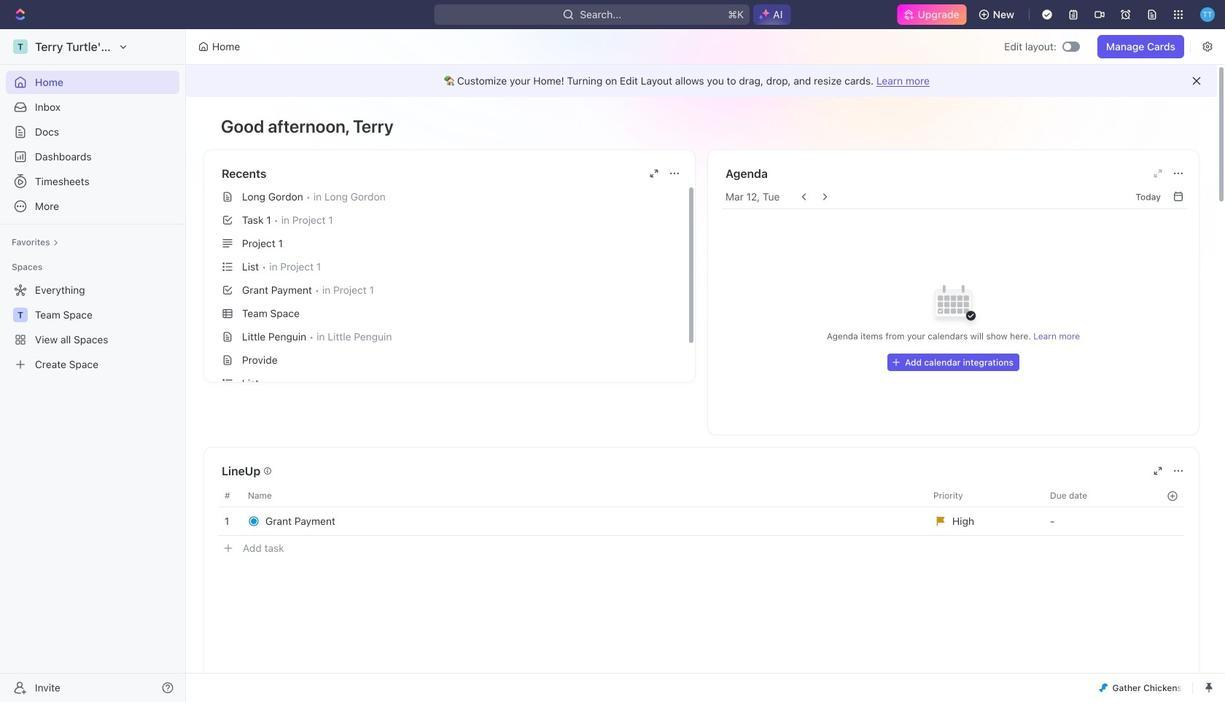 Task type: locate. For each thing, give the bounding box(es) containing it.
alert
[[186, 65, 1217, 97]]

terry turtle's workspace, , element
[[13, 39, 28, 54]]

tree inside sidebar navigation
[[6, 279, 179, 376]]

tree
[[6, 279, 179, 376]]



Task type: describe. For each thing, give the bounding box(es) containing it.
sidebar navigation
[[0, 29, 189, 702]]

drumstick bite image
[[1099, 684, 1108, 692]]

team space, , element
[[13, 308, 28, 322]]



Task type: vqa. For each thing, say whether or not it's contained in the screenshot.
ADD CHECKLIST
no



